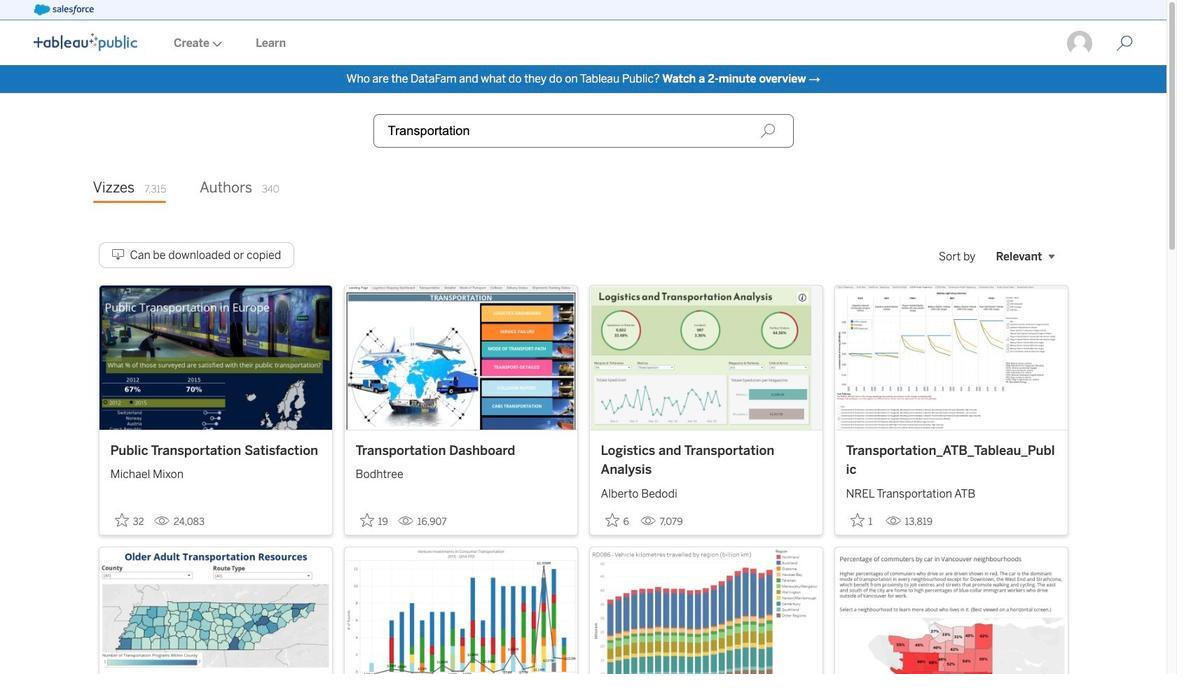 Task type: vqa. For each thing, say whether or not it's contained in the screenshot.
the bottommost Remove Favorite button
no



Task type: describe. For each thing, give the bounding box(es) containing it.
logo image
[[34, 33, 137, 51]]

4 add favorite button from the left
[[846, 509, 880, 532]]

go to search image
[[1100, 35, 1150, 52]]

3 add favorite image from the left
[[605, 514, 619, 528]]

2 add favorite button from the left
[[356, 509, 392, 532]]

1 add favorite button from the left
[[110, 509, 148, 532]]

1 add favorite image from the left
[[115, 514, 129, 528]]

Search input field
[[373, 114, 794, 148]]

create image
[[210, 41, 222, 47]]



Task type: locate. For each thing, give the bounding box(es) containing it.
add favorite image
[[851, 514, 865, 528]]

add favorite image
[[115, 514, 129, 528], [360, 514, 374, 528], [605, 514, 619, 528]]

1 horizontal spatial add favorite image
[[360, 514, 374, 528]]

search image
[[760, 123, 776, 139]]

2 horizontal spatial add favorite image
[[605, 514, 619, 528]]

Add Favorite button
[[110, 509, 148, 532], [356, 509, 392, 532], [601, 509, 635, 532], [846, 509, 880, 532]]

0 horizontal spatial add favorite image
[[115, 514, 129, 528]]

workbook thumbnail image
[[99, 286, 332, 430], [344, 286, 577, 430], [590, 286, 822, 430], [835, 286, 1068, 430], [99, 548, 332, 675], [344, 548, 577, 675], [590, 548, 822, 675], [835, 548, 1068, 675]]

salesforce logo image
[[34, 4, 94, 15]]

2 add favorite image from the left
[[360, 514, 374, 528]]

3 add favorite button from the left
[[601, 509, 635, 532]]

gary.orlando image
[[1066, 29, 1094, 57]]



